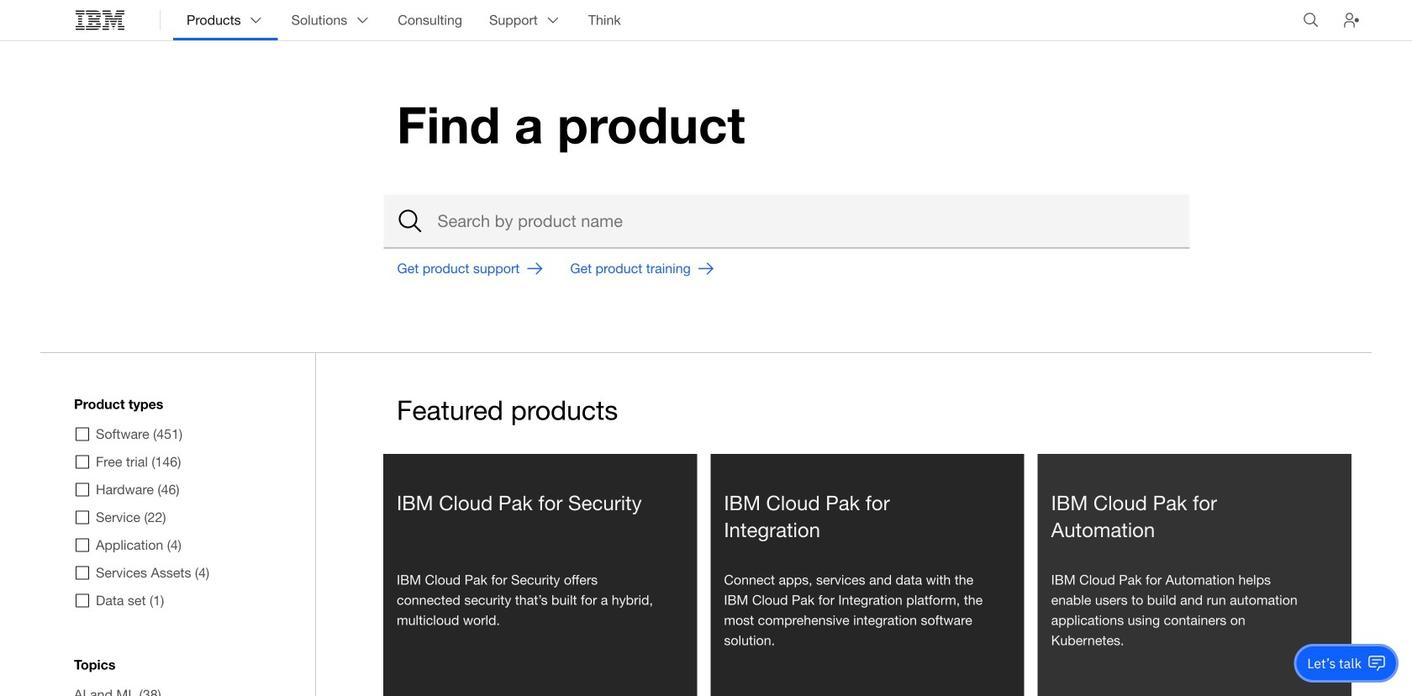 Task type: describe. For each thing, give the bounding box(es) containing it.
let's talk element
[[1308, 654, 1362, 673]]



Task type: locate. For each thing, give the bounding box(es) containing it.
search element
[[384, 195, 1190, 249]]

Search text field
[[384, 195, 1190, 249]]



